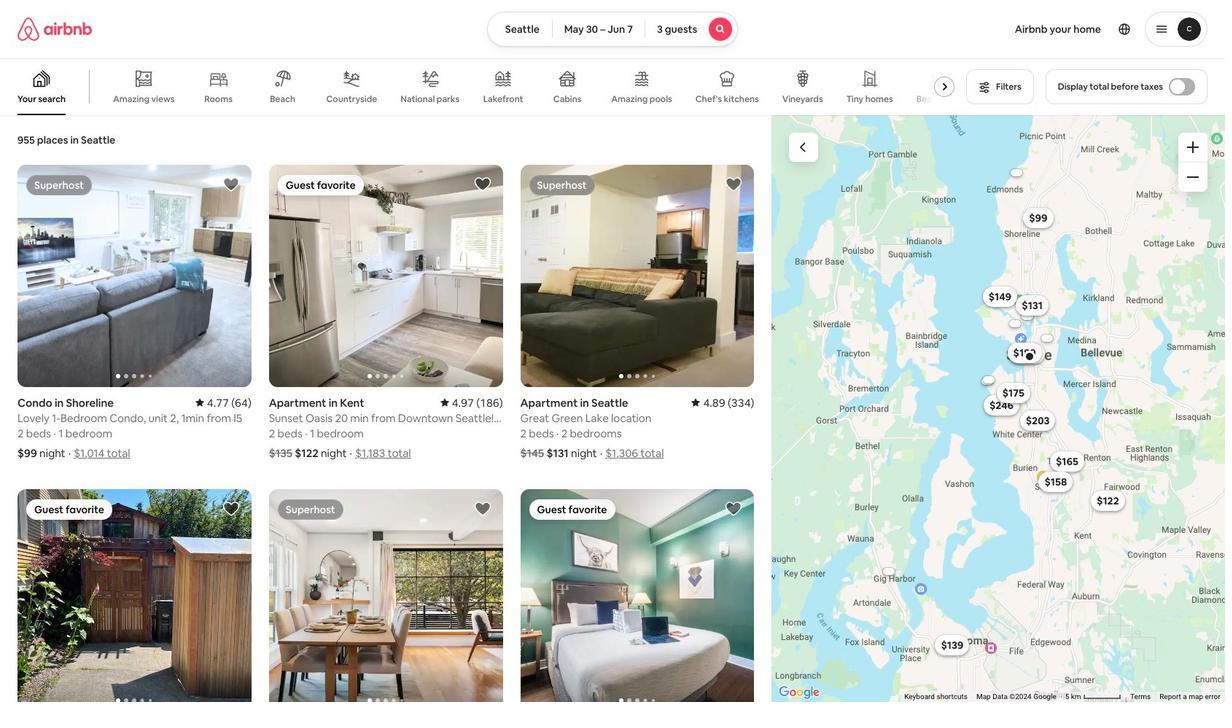 Task type: vqa. For each thing, say whether or not it's contained in the screenshot.
WILL
no



Task type: locate. For each thing, give the bounding box(es) containing it.
1 add to wishlist: apartment in seattle image from the top
[[725, 176, 743, 193]]

1 vertical spatial add to wishlist: apartment in seattle image
[[725, 500, 743, 518]]

group
[[0, 58, 963, 115], [18, 165, 251, 387], [269, 165, 503, 387], [520, 165, 754, 387], [18, 489, 251, 702], [269, 489, 503, 702], [520, 489, 754, 702]]

2 add to wishlist: apartment in seattle image from the top
[[725, 500, 743, 518]]

zoom in image
[[1187, 141, 1199, 153]]

0 vertical spatial add to wishlist: apartment in seattle image
[[725, 176, 743, 193]]

add to wishlist: apartment in seattle image
[[725, 176, 743, 193], [725, 500, 743, 518]]

None search field
[[487, 12, 738, 47]]

profile element
[[756, 0, 1208, 58]]



Task type: describe. For each thing, give the bounding box(es) containing it.
google map
showing 30 stays. region
[[772, 115, 1225, 702]]

add to wishlist: home in seattle image
[[474, 500, 491, 518]]

add to wishlist: condo in shoreline image
[[222, 176, 240, 193]]

add to wishlist: guesthouse in seattle image
[[222, 500, 240, 518]]

zoom out image
[[1187, 171, 1199, 183]]

the location you searched image
[[1024, 351, 1036, 362]]

google image
[[775, 683, 824, 702]]

add to wishlist: apartment in kent image
[[474, 176, 491, 193]]



